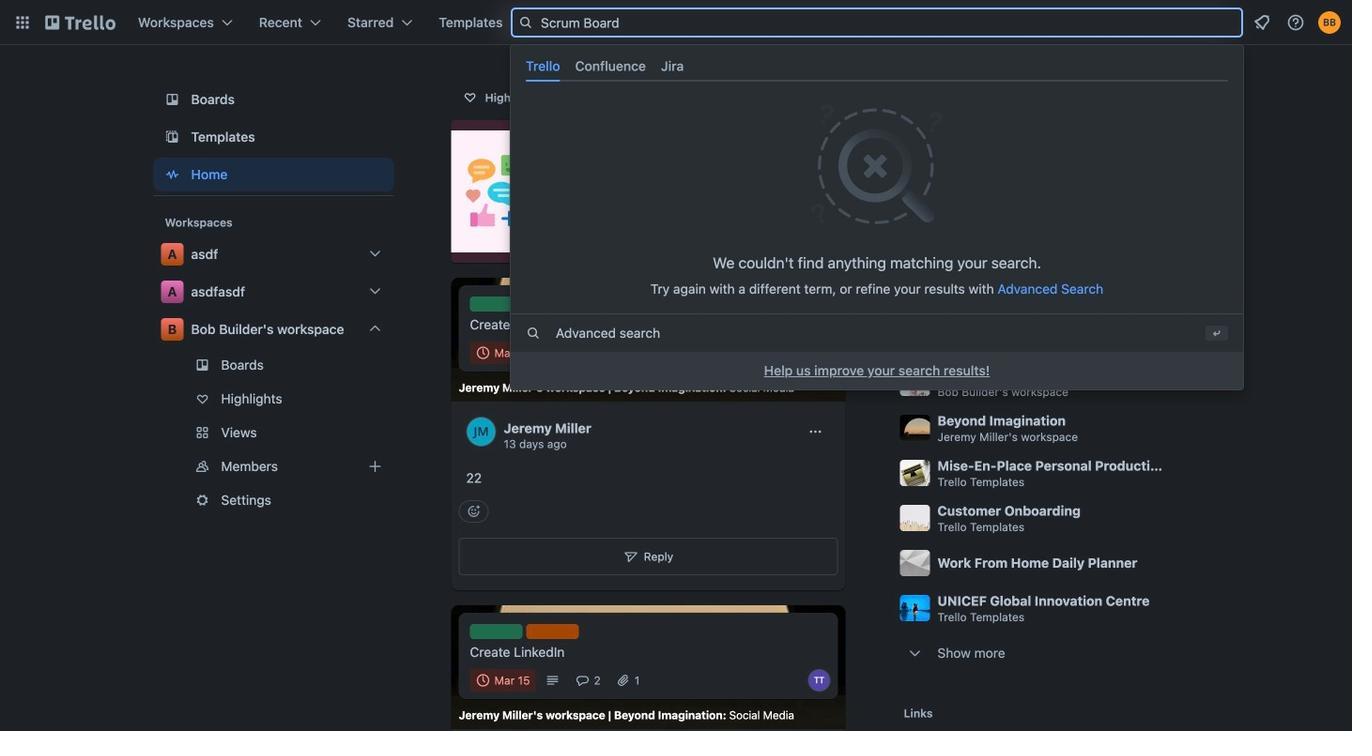 Task type: describe. For each thing, give the bounding box(es) containing it.
click to star premortem. it will show up at the top of your boards list. image
[[1182, 329, 1201, 348]]

color: orange, title: none image for second "color: green, title: none" image from the bottom
[[526, 297, 579, 312]]

advanced search image
[[526, 326, 541, 341]]

board image
[[161, 88, 184, 111]]

Search Trello field
[[511, 8, 1244, 38]]

color: orange, title: none image for first "color: green, title: none" image from the bottom
[[526, 625, 579, 640]]

2 tab from the left
[[568, 51, 654, 82]]

1 tab from the left
[[518, 51, 568, 82]]

search image
[[518, 15, 533, 30]]

open information menu image
[[1287, 13, 1306, 32]]

bob builder (bobbuilder40) image
[[1319, 11, 1341, 34]]

click to star bunny board. it will show up at the top of your boards list. image
[[1182, 374, 1201, 393]]



Task type: vqa. For each thing, say whether or not it's contained in the screenshot.
will
no



Task type: locate. For each thing, give the bounding box(es) containing it.
1 vertical spatial color: green, title: none image
[[470, 625, 523, 640]]

2 color: green, title: none image from the top
[[470, 625, 523, 640]]

color: orange, title: none image
[[526, 297, 579, 312], [526, 625, 579, 640]]

0 notifications image
[[1251, 11, 1274, 34]]

add image
[[364, 456, 386, 478]]

tab
[[518, 51, 568, 82], [568, 51, 654, 82], [654, 51, 692, 82]]

primary element
[[0, 0, 1352, 45]]

2 color: orange, title: none image from the top
[[526, 625, 579, 640]]

home image
[[161, 163, 184, 186]]

template board image
[[161, 126, 184, 148]]

0 vertical spatial color: orange, title: none image
[[526, 297, 579, 312]]

tab list
[[518, 51, 1236, 82]]

color: green, title: none image
[[470, 297, 523, 312], [470, 625, 523, 640]]

1 color: green, title: none image from the top
[[470, 297, 523, 312]]

back to home image
[[45, 8, 116, 38]]

1 color: orange, title: none image from the top
[[526, 297, 579, 312]]

add reaction image
[[459, 501, 489, 523]]

search no results image
[[811, 103, 943, 227]]

1 vertical spatial color: orange, title: none image
[[526, 625, 579, 640]]

0 vertical spatial color: green, title: none image
[[470, 297, 523, 312]]

3 tab from the left
[[654, 51, 692, 82]]

click to star scrum board. it will show up at the top of your boards list. image
[[1182, 284, 1201, 302]]



